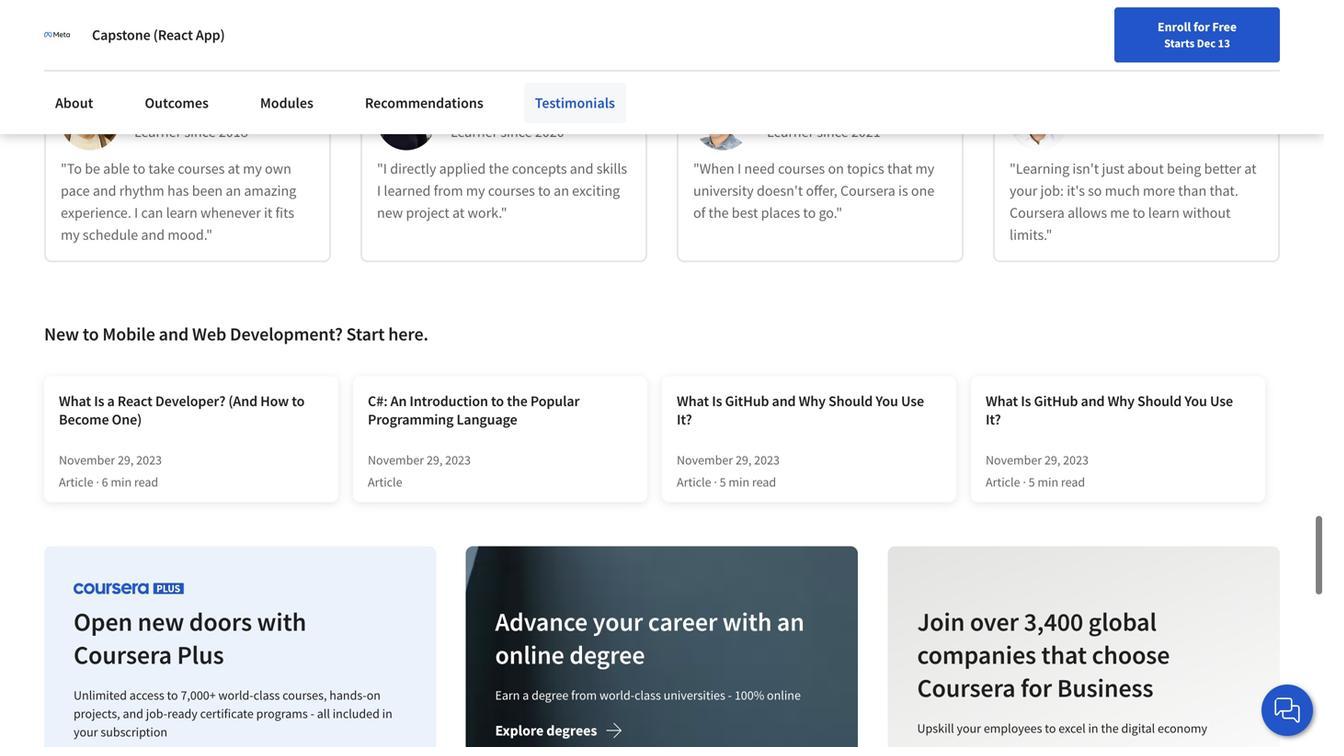 Task type: locate. For each thing, give the bounding box(es) containing it.
1 you from the left
[[876, 392, 899, 411]]

companies
[[918, 639, 1037, 671]]

coursera down open
[[74, 639, 172, 671]]

learner down jennifer
[[451, 123, 498, 141]]

class left universities
[[635, 688, 661, 704]]

since inside jennifer j. learner since 2020
[[501, 123, 532, 141]]

article
[[59, 474, 93, 491], [368, 474, 403, 491], [677, 474, 712, 491], [986, 474, 1021, 491]]

0 horizontal spatial use
[[902, 392, 925, 411]]

to right me
[[1133, 204, 1146, 222]]

1 vertical spatial online
[[767, 688, 801, 704]]

(react
[[153, 26, 193, 44]]

1 horizontal spatial -
[[728, 688, 732, 704]]

1 vertical spatial a
[[523, 688, 529, 704]]

0 horizontal spatial with
[[257, 606, 306, 638]]

0 vertical spatial i
[[738, 159, 742, 178]]

1 with from the left
[[257, 606, 306, 638]]

learn for more
[[1149, 204, 1180, 222]]

29,
[[118, 452, 134, 469], [427, 452, 443, 469], [736, 452, 752, 469], [1045, 452, 1061, 469]]

(and
[[228, 392, 258, 411]]

1 horizontal spatial what is github and why should you use it?
[[986, 392, 1234, 429]]

menu item
[[973, 18, 1092, 78]]

2 5 from the left
[[1029, 474, 1036, 491]]

take
[[148, 159, 175, 178]]

at right better
[[1245, 159, 1257, 178]]

i
[[738, 159, 742, 178], [377, 182, 381, 200], [134, 204, 138, 222]]

applied
[[439, 159, 486, 178]]

- left 100% at the right of the page
[[728, 688, 732, 704]]

degree up explore degrees
[[532, 688, 569, 704]]

3,400
[[1024, 606, 1084, 638]]

0 horizontal spatial is
[[94, 392, 104, 411]]

to left "go."" on the right top of the page
[[804, 204, 816, 222]]

limits."
[[1010, 226, 1053, 244]]

1 horizontal spatial on
[[828, 159, 844, 178]]

an
[[226, 182, 241, 200], [554, 182, 569, 200], [777, 606, 805, 638]]

courses inside "to be able to take courses at my own pace and rhythm has been an amazing experience. i can learn whenever it fits my schedule and mood."
[[178, 159, 225, 178]]

0 vertical spatial a
[[107, 392, 115, 411]]

to left excel
[[1045, 721, 1056, 737]]

here.
[[388, 323, 429, 346]]

my up work."
[[466, 182, 485, 200]]

2 article from the left
[[368, 474, 403, 491]]

1 vertical spatial i
[[377, 182, 381, 200]]

2 class from the left
[[635, 688, 661, 704]]

your down "learning
[[1010, 182, 1038, 200]]

2 horizontal spatial since
[[817, 123, 849, 141]]

since inside felipe m. learner since 2018
[[184, 123, 216, 141]]

1 horizontal spatial learn
[[1149, 204, 1180, 222]]

2 with from the left
[[723, 606, 772, 638]]

2 since from the left
[[501, 123, 532, 141]]

3 read from the left
[[1062, 474, 1086, 491]]

learner for felipe
[[134, 123, 181, 141]]

choose right people
[[177, 13, 256, 45]]

0 horizontal spatial it?
[[677, 411, 692, 429]]

0 vertical spatial new
[[377, 204, 403, 222]]

- left all on the bottom of page
[[311, 706, 315, 722]]

been
[[192, 182, 223, 200]]

world- down advance your career with an online degree
[[600, 688, 635, 704]]

1 horizontal spatial degree
[[570, 639, 645, 671]]

to down 'concepts'
[[538, 182, 551, 200]]

class inside unlimited access to 7,000+ world-class courses, hands-on projects, and job-ready certificate programs - all included in your subscription
[[254, 688, 280, 704]]

for left their on the top
[[364, 13, 395, 45]]

1 horizontal spatial 5
[[1029, 474, 1036, 491]]

1 horizontal spatial i
[[377, 182, 381, 200]]

1 horizontal spatial ·
[[714, 474, 717, 491]]

1 horizontal spatial github
[[1035, 392, 1079, 411]]

choose
[[177, 13, 256, 45], [1092, 639, 1170, 671]]

learner up need
[[767, 123, 814, 141]]

to up rhythm
[[133, 159, 146, 178]]

1 horizontal spatial class
[[635, 688, 661, 704]]

employees
[[984, 721, 1043, 737]]

1 horizontal spatial read
[[752, 474, 777, 491]]

my up one
[[916, 159, 935, 178]]

for
[[364, 13, 395, 45], [1194, 18, 1210, 35], [1021, 672, 1052, 705]]

1 article from the left
[[59, 474, 93, 491]]

2023
[[136, 452, 162, 469], [445, 452, 471, 469], [755, 452, 780, 469], [1064, 452, 1089, 469]]

coursera up limits."
[[1010, 204, 1065, 222]]

i down "i on the top left
[[377, 182, 381, 200]]

the inside "when i need courses on topics that my university doesn't offer, coursera is one of the best places to go."
[[709, 204, 729, 222]]

1 read from the left
[[134, 474, 158, 491]]

1 horizontal spatial online
[[767, 688, 801, 704]]

1 29, from the left
[[118, 452, 134, 469]]

0 horizontal spatial world-
[[219, 688, 254, 704]]

1 is from the left
[[94, 392, 104, 411]]

0 horizontal spatial at
[[228, 159, 240, 178]]

that up is
[[888, 159, 913, 178]]

coursera down companies
[[918, 672, 1016, 705]]

1 vertical spatial on
[[367, 688, 381, 704]]

1 horizontal spatial a
[[523, 688, 529, 704]]

2 world- from the left
[[600, 688, 635, 704]]

1 horizontal spatial you
[[1185, 392, 1208, 411]]

the right of
[[709, 204, 729, 222]]

my
[[243, 159, 262, 178], [916, 159, 935, 178], [466, 182, 485, 200], [61, 226, 80, 244]]

0 horizontal spatial i
[[134, 204, 138, 222]]

with inside advance your career with an online degree
[[723, 606, 772, 638]]

i inside "i directly applied the concepts and skills i learned from my courses to an exciting new project at work."
[[377, 182, 381, 200]]

1 vertical spatial new
[[138, 606, 184, 638]]

1 vertical spatial -
[[311, 706, 315, 722]]

open new doors with coursera plus
[[74, 606, 306, 671]]

1 since from the left
[[184, 123, 216, 141]]

"learning
[[1010, 159, 1070, 178]]

learner down felipe
[[134, 123, 181, 141]]

with up 100% at the right of the page
[[723, 606, 772, 638]]

with right the doors
[[257, 606, 306, 638]]

class up programs
[[254, 688, 280, 704]]

1 vertical spatial degree
[[532, 688, 569, 704]]

0 horizontal spatial courses
[[178, 159, 225, 178]]

2 horizontal spatial what
[[986, 392, 1019, 411]]

0 horizontal spatial learner
[[134, 123, 181, 141]]

4 2023 from the left
[[1064, 452, 1089, 469]]

courses up offer,
[[778, 159, 825, 178]]

2 horizontal spatial read
[[1062, 474, 1086, 491]]

degree inside advance your career with an online degree
[[570, 639, 645, 671]]

0 vertical spatial degree
[[570, 639, 645, 671]]

1 horizontal spatial it?
[[986, 411, 1001, 429]]

2 read from the left
[[752, 474, 777, 491]]

coursera
[[261, 13, 359, 45], [841, 182, 896, 200], [1010, 204, 1065, 222], [74, 639, 172, 671], [918, 672, 1016, 705]]

november inside "november 29, 2023 article · 6 min read"
[[59, 452, 115, 469]]

own
[[265, 159, 292, 178]]

1 github from the left
[[725, 392, 770, 411]]

0 vertical spatial online
[[496, 639, 565, 671]]

me
[[1111, 204, 1130, 222]]

·
[[96, 474, 99, 491], [714, 474, 717, 491], [1023, 474, 1027, 491]]

modules link
[[249, 83, 325, 123]]

degree
[[570, 639, 645, 671], [532, 688, 569, 704]]

what is a react developer? (and how to become one)
[[59, 392, 305, 429]]

that down 3,400
[[1042, 639, 1087, 671]]

included
[[333, 706, 380, 722]]

at inside the "learning isn't just about being better at your job: it's so much more than that. coursera allows me to learn without limits."
[[1245, 159, 1257, 178]]

explore
[[496, 722, 544, 740]]

1 horizontal spatial since
[[501, 123, 532, 141]]

at for better
[[1245, 159, 1257, 178]]

0 vertical spatial on
[[828, 159, 844, 178]]

courses up been
[[178, 159, 225, 178]]

in right included
[[382, 706, 393, 722]]

a inside what is a react developer? (and how to become one)
[[107, 392, 115, 411]]

testimonials link
[[524, 83, 626, 123]]

0 horizontal spatial a
[[107, 392, 115, 411]]

2 min from the left
[[729, 474, 750, 491]]

2023 inside "november 29, 2023 article · 6 min read"
[[136, 452, 162, 469]]

1 horizontal spatial with
[[723, 606, 772, 638]]

hands-
[[330, 688, 367, 704]]

access
[[130, 688, 164, 704]]

modules
[[260, 94, 314, 112]]

1 horizontal spatial what
[[677, 392, 709, 411]]

to right introduction at the left bottom
[[491, 392, 504, 411]]

learn down the has
[[166, 204, 198, 222]]

their
[[401, 13, 453, 45]]

go."
[[819, 204, 843, 222]]

the
[[489, 159, 509, 178], [709, 204, 729, 222], [507, 392, 528, 411], [1101, 721, 1119, 737]]

2 horizontal spatial an
[[777, 606, 805, 638]]

for up employees
[[1021, 672, 1052, 705]]

on inside "when i need courses on topics that my university doesn't offer, coursera is one of the best places to go."
[[828, 159, 844, 178]]

1 horizontal spatial career
[[649, 606, 718, 638]]

degree up earn a degree from world-class universities - 100% online
[[570, 639, 645, 671]]

since down m.
[[184, 123, 216, 141]]

from up "degrees"
[[572, 688, 597, 704]]

in right excel
[[1089, 721, 1099, 737]]

november inside november 29, 2023 article
[[368, 452, 424, 469]]

your
[[1010, 182, 1038, 200], [593, 606, 643, 638], [957, 721, 981, 737], [74, 724, 98, 741]]

1 min from the left
[[111, 474, 132, 491]]

1 class from the left
[[254, 688, 280, 704]]

learn
[[166, 204, 198, 222], [1149, 204, 1180, 222]]

2 horizontal spatial min
[[1038, 474, 1059, 491]]

choose down global
[[1092, 639, 1170, 671]]

1 vertical spatial career
[[649, 606, 718, 638]]

at down 2018
[[228, 159, 240, 178]]

since for j.
[[501, 123, 532, 141]]

1 horizontal spatial use
[[1211, 392, 1234, 411]]

0 horizontal spatial that
[[888, 159, 913, 178]]

0 horizontal spatial class
[[254, 688, 280, 704]]

2 2023 from the left
[[445, 452, 471, 469]]

coursera down topics
[[841, 182, 896, 200]]

2023 inside november 29, 2023 article
[[445, 452, 471, 469]]

new down learned
[[377, 204, 403, 222]]

a
[[107, 392, 115, 411], [523, 688, 529, 704]]

career right their on the top
[[458, 13, 528, 45]]

learner inside felipe m. learner since 2018
[[134, 123, 181, 141]]

on up offer,
[[828, 159, 844, 178]]

0 horizontal spatial for
[[364, 13, 395, 45]]

career up universities
[[649, 606, 718, 638]]

3 what from the left
[[986, 392, 1019, 411]]

subscription
[[101, 724, 168, 741]]

2 learner from the left
[[451, 123, 498, 141]]

learner inside jennifer j. learner since 2020
[[451, 123, 498, 141]]

with inside open new doors with coursera plus
[[257, 606, 306, 638]]

to inside c#: an introduction to the popular programming language
[[491, 392, 504, 411]]

new inside "i directly applied the concepts and skills i learned from my courses to an exciting new project at work."
[[377, 204, 403, 222]]

0 horizontal spatial github
[[725, 392, 770, 411]]

2 vertical spatial i
[[134, 204, 138, 222]]

0 horizontal spatial read
[[134, 474, 158, 491]]

0 horizontal spatial on
[[367, 688, 381, 704]]

2 you from the left
[[1185, 392, 1208, 411]]

is inside what is a react developer? (and how to become one)
[[94, 392, 104, 411]]

allows
[[1068, 204, 1108, 222]]

join
[[918, 606, 965, 638]]

be
[[85, 159, 100, 178]]

world-
[[219, 688, 254, 704], [600, 688, 635, 704]]

to right new
[[83, 323, 99, 346]]

2 november from the left
[[368, 452, 424, 469]]

learner for jennifer
[[451, 123, 498, 141]]

0 horizontal spatial ·
[[96, 474, 99, 491]]

and inside "i directly applied the concepts and skills i learned from my courses to an exciting new project at work."
[[570, 159, 594, 178]]

2 horizontal spatial courses
[[778, 159, 825, 178]]

0 horizontal spatial you
[[876, 392, 899, 411]]

dec
[[1197, 36, 1216, 51]]

2 horizontal spatial learner
[[767, 123, 814, 141]]

courses up work."
[[488, 182, 535, 200]]

13
[[1219, 36, 1231, 51]]

at inside "to be able to take courses at my own pace and rhythm has been an amazing experience. i can learn whenever it fits my schedule and mood."
[[228, 159, 240, 178]]

coursera image
[[22, 15, 139, 44]]

rhythm
[[119, 182, 165, 200]]

can
[[141, 204, 163, 222]]

1 horizontal spatial min
[[729, 474, 750, 491]]

1 vertical spatial choose
[[1092, 639, 1170, 671]]

2 · from the left
[[714, 474, 717, 491]]

programming
[[368, 411, 454, 429]]

1 learn from the left
[[166, 204, 198, 222]]

upskill your employees to excel in the digital economy
[[918, 721, 1208, 737]]

the left popular
[[507, 392, 528, 411]]

1 vertical spatial that
[[1042, 639, 1087, 671]]

1 world- from the left
[[219, 688, 254, 704]]

2 horizontal spatial is
[[1021, 392, 1032, 411]]

since down j. at left
[[501, 123, 532, 141]]

0 horizontal spatial choose
[[177, 13, 256, 45]]

class
[[254, 688, 280, 704], [635, 688, 661, 704]]

new down coursera plus image
[[138, 606, 184, 638]]

1 horizontal spatial world-
[[600, 688, 635, 704]]

2 29, from the left
[[427, 452, 443, 469]]

0 vertical spatial from
[[434, 182, 463, 200]]

1 horizontal spatial should
[[1138, 392, 1182, 411]]

my left own at the left top
[[243, 159, 262, 178]]

certificate
[[200, 706, 254, 722]]

on
[[828, 159, 844, 178], [367, 688, 381, 704]]

1 horizontal spatial learner
[[451, 123, 498, 141]]

offer,
[[806, 182, 838, 200]]

1 2023 from the left
[[136, 452, 162, 469]]

courses inside "i directly applied the concepts and skills i learned from my courses to an exciting new project at work."
[[488, 182, 535, 200]]

earn
[[496, 688, 520, 704]]

to inside "to be able to take courses at my own pace and rhythm has been an amazing experience. i can learn whenever it fits my schedule and mood."
[[133, 159, 146, 178]]

3 learner from the left
[[767, 123, 814, 141]]

your right 'advance'
[[593, 606, 643, 638]]

ready
[[167, 706, 198, 722]]

at
[[228, 159, 240, 178], [1245, 159, 1257, 178], [453, 204, 465, 222]]

online down 'advance'
[[496, 639, 565, 671]]

3 is from the left
[[1021, 392, 1032, 411]]

0 horizontal spatial what
[[59, 392, 91, 411]]

1 november from the left
[[59, 452, 115, 469]]

- inside unlimited access to 7,000+ world-class courses, hands-on projects, and job-ready certificate programs - all included in your subscription
[[311, 706, 315, 722]]

a left "react"
[[107, 392, 115, 411]]

1 · from the left
[[96, 474, 99, 491]]

2 github from the left
[[1035, 392, 1079, 411]]

whenever
[[201, 204, 261, 222]]

on up included
[[367, 688, 381, 704]]

4 article from the left
[[986, 474, 1021, 491]]

1 it? from the left
[[677, 411, 692, 429]]

1 what from the left
[[59, 392, 91, 411]]

2 horizontal spatial for
[[1194, 18, 1210, 35]]

world- inside unlimited access to 7,000+ world-class courses, hands-on projects, and job-ready certificate programs - all included in your subscription
[[219, 688, 254, 704]]

since left 2021
[[817, 123, 849, 141]]

1 horizontal spatial courses
[[488, 182, 535, 200]]

best
[[732, 204, 758, 222]]

the right applied
[[489, 159, 509, 178]]

what inside what is a react developer? (and how to become one)
[[59, 392, 91, 411]]

· inside "november 29, 2023 article · 6 min read"
[[96, 474, 99, 491]]

to up the ready
[[167, 688, 178, 704]]

1 horizontal spatial november 29, 2023 article · 5 min read
[[986, 452, 1089, 491]]

coursera inside "when i need courses on topics that my university doesn't offer, coursera is one of the best places to go."
[[841, 182, 896, 200]]

starts
[[1165, 36, 1195, 51]]

development?
[[230, 323, 343, 346]]

from down applied
[[434, 182, 463, 200]]

"i directly applied the concepts and skills i learned from my courses to an exciting new project at work."
[[377, 159, 628, 222]]

0 horizontal spatial what is github and why should you use it?
[[677, 392, 925, 429]]

0 horizontal spatial -
[[311, 706, 315, 722]]

learn inside "to be able to take courses at my own pace and rhythm has been an amazing experience. i can learn whenever it fits my schedule and mood."
[[166, 204, 198, 222]]

1 horizontal spatial choose
[[1092, 639, 1170, 671]]

show notifications image
[[1111, 23, 1133, 45]]

min
[[111, 474, 132, 491], [729, 474, 750, 491], [1038, 474, 1059, 491]]

upskill
[[918, 721, 954, 737]]

courses inside "when i need courses on topics that my university doesn't offer, coursera is one of the best places to go."
[[778, 159, 825, 178]]

topics
[[847, 159, 885, 178]]

0 horizontal spatial learn
[[166, 204, 198, 222]]

your inside advance your career with an online degree
[[593, 606, 643, 638]]

new
[[377, 204, 403, 222], [138, 606, 184, 638]]

2 horizontal spatial i
[[738, 159, 742, 178]]

world- up 'certificate'
[[219, 688, 254, 704]]

i left can
[[134, 204, 138, 222]]

learn down more
[[1149, 204, 1180, 222]]

to right how
[[292, 392, 305, 411]]

2 horizontal spatial at
[[1245, 159, 1257, 178]]

testimonials
[[535, 94, 615, 112]]

i left need
[[738, 159, 742, 178]]

2 is from the left
[[712, 392, 723, 411]]

the inside "i directly applied the concepts and skills i learned from my courses to an exciting new project at work."
[[489, 159, 509, 178]]

1 horizontal spatial for
[[1021, 672, 1052, 705]]

2 learn from the left
[[1149, 204, 1180, 222]]

in inside unlimited access to 7,000+ world-class courses, hands-on projects, and job-ready certificate programs - all included in your subscription
[[382, 706, 393, 722]]

plus
[[177, 639, 224, 671]]

3 article from the left
[[677, 474, 712, 491]]

c#:
[[368, 392, 388, 411]]

for up dec
[[1194, 18, 1210, 35]]

online right 100% at the right of the page
[[767, 688, 801, 704]]

0 horizontal spatial should
[[829, 392, 873, 411]]

your down projects,
[[74, 724, 98, 741]]

0 horizontal spatial november 29, 2023 article · 5 min read
[[677, 452, 780, 491]]

2 what from the left
[[677, 392, 709, 411]]

1 learner from the left
[[134, 123, 181, 141]]

doors
[[189, 606, 252, 638]]

since
[[184, 123, 216, 141], [501, 123, 532, 141], [817, 123, 849, 141]]

a right "earn"
[[523, 688, 529, 704]]

1 horizontal spatial is
[[712, 392, 723, 411]]

from
[[434, 182, 463, 200], [572, 688, 597, 704]]

with for career
[[723, 606, 772, 638]]

is
[[94, 392, 104, 411], [712, 392, 723, 411], [1021, 392, 1032, 411]]

0 horizontal spatial min
[[111, 474, 132, 491]]

0 horizontal spatial in
[[382, 706, 393, 722]]

earn a degree from world-class universities - 100% online
[[496, 688, 801, 704]]

article inside "november 29, 2023 article · 6 min read"
[[59, 474, 93, 491]]

use
[[902, 392, 925, 411], [1211, 392, 1234, 411]]

your inside the "learning isn't just about being better at your job: it's so much more than that. coursera allows me to learn without limits."
[[1010, 182, 1038, 200]]

0 horizontal spatial since
[[184, 123, 216, 141]]

0 vertical spatial career
[[458, 13, 528, 45]]

that
[[888, 159, 913, 178], [1042, 639, 1087, 671]]

directly
[[390, 159, 436, 178]]

1 november 29, 2023 article · 5 min read from the left
[[677, 452, 780, 491]]

0 vertical spatial that
[[888, 159, 913, 178]]

it?
[[677, 411, 692, 429], [986, 411, 1001, 429]]

online inside advance your career with an online degree
[[496, 639, 565, 671]]

3 since from the left
[[817, 123, 849, 141]]

at left work."
[[453, 204, 465, 222]]

1 horizontal spatial from
[[572, 688, 597, 704]]

class for courses,
[[254, 688, 280, 704]]

1 horizontal spatial new
[[377, 204, 403, 222]]

0 horizontal spatial an
[[226, 182, 241, 200]]

learn inside the "learning isn't just about being better at your job: it's so much more than that. coursera allows me to learn without limits."
[[1149, 204, 1180, 222]]

0 horizontal spatial online
[[496, 639, 565, 671]]

learner
[[134, 123, 181, 141], [451, 123, 498, 141], [767, 123, 814, 141]]

what
[[59, 392, 91, 411], [677, 392, 709, 411], [986, 392, 1019, 411]]

chat with us image
[[1273, 696, 1303, 726]]

1 vertical spatial from
[[572, 688, 597, 704]]

i inside "to be able to take courses at my own pace and rhythm has been an amazing experience. i can learn whenever it fits my schedule and mood."
[[134, 204, 138, 222]]

coursera plus image
[[74, 583, 184, 595]]

new to mobile and web development? start here.
[[44, 323, 429, 346]]



Task type: vqa. For each thing, say whether or not it's contained in the screenshot.
the leftmost COMPUTER
no



Task type: describe. For each thing, give the bounding box(es) containing it.
start
[[347, 323, 385, 346]]

to inside "i directly applied the concepts and skills i learned from my courses to an exciting new project at work."
[[538, 182, 551, 200]]

learner since 2021
[[767, 123, 881, 141]]

"learning isn't just about being better at your job: it's so much more than that. coursera allows me to learn without limits."
[[1010, 159, 1257, 244]]

"to
[[61, 159, 82, 178]]

than
[[1179, 182, 1207, 200]]

economy
[[1158, 721, 1208, 737]]

m.
[[175, 101, 190, 119]]

advance
[[496, 606, 588, 638]]

on inside unlimited access to 7,000+ world-class courses, hands-on projects, and job-ready certificate programs - all included in your subscription
[[367, 688, 381, 704]]

recommendations link
[[354, 83, 495, 123]]

the inside c#: an introduction to the popular programming language
[[507, 392, 528, 411]]

article inside november 29, 2023 article
[[368, 474, 403, 491]]

an inside advance your career with an online degree
[[777, 606, 805, 638]]

need
[[745, 159, 775, 178]]

coursera up the modules
[[261, 13, 359, 45]]

learn for has
[[166, 204, 198, 222]]

2 what is github and why should you use it? from the left
[[986, 392, 1234, 429]]

2018
[[219, 123, 248, 141]]

universities
[[664, 688, 726, 704]]

0 vertical spatial choose
[[177, 13, 256, 45]]

mobile
[[102, 323, 155, 346]]

november 29, 2023 article · 6 min read
[[59, 452, 162, 491]]

project
[[406, 204, 450, 222]]

to inside what is a react developer? (and how to become one)
[[292, 392, 305, 411]]

with for doors
[[257, 606, 306, 638]]

without
[[1183, 204, 1231, 222]]

coursera inside open new doors with coursera plus
[[74, 639, 172, 671]]

min inside "november 29, 2023 article · 6 min read"
[[111, 474, 132, 491]]

degrees
[[547, 722, 597, 740]]

2 it? from the left
[[986, 411, 1001, 429]]

all
[[317, 706, 330, 722]]

0 vertical spatial -
[[728, 688, 732, 704]]

2020
[[535, 123, 565, 141]]

doesn't
[[757, 182, 803, 200]]

mood."
[[168, 226, 213, 244]]

1 use from the left
[[902, 392, 925, 411]]

1 horizontal spatial in
[[1089, 721, 1099, 737]]

courses,
[[283, 688, 327, 704]]

100%
[[735, 688, 765, 704]]

that inside join over 3,400 global companies that choose coursera for business
[[1042, 639, 1087, 671]]

your right upskill
[[957, 721, 981, 737]]

university
[[694, 182, 754, 200]]

places
[[761, 204, 801, 222]]

your inside unlimited access to 7,000+ world-class courses, hands-on projects, and job-ready certificate programs - all included in your subscription
[[74, 724, 98, 741]]

one
[[912, 182, 935, 200]]

coursera inside the "learning isn't just about being better at your job: it's so much more than that. coursera allows me to learn without limits."
[[1010, 204, 1065, 222]]

my down experience.
[[61, 226, 80, 244]]

29, inside "november 29, 2023 article · 6 min read"
[[118, 452, 134, 469]]

capstone
[[92, 26, 150, 44]]

become
[[59, 411, 109, 429]]

able
[[103, 159, 130, 178]]

react
[[118, 392, 153, 411]]

1 should from the left
[[829, 392, 873, 411]]

that inside "when i need courses on topics that my university doesn't offer, coursera is one of the best places to go."
[[888, 159, 913, 178]]

1 5 from the left
[[720, 474, 726, 491]]

0 horizontal spatial degree
[[532, 688, 569, 704]]

join over 3,400 global companies that choose coursera for business
[[918, 606, 1170, 705]]

"when
[[694, 159, 735, 178]]

enroll for free starts dec 13
[[1158, 18, 1237, 51]]

world- for from
[[600, 688, 635, 704]]

j.
[[505, 101, 516, 119]]

programs
[[256, 706, 308, 722]]

advance your career with an online degree
[[496, 606, 805, 671]]

exciting
[[572, 182, 620, 200]]

2 november 29, 2023 article · 5 min read from the left
[[986, 452, 1089, 491]]

world- for 7,000+
[[219, 688, 254, 704]]

global
[[1089, 606, 1157, 638]]

3 2023 from the left
[[755, 452, 780, 469]]

0 horizontal spatial career
[[458, 13, 528, 45]]

3 min from the left
[[1038, 474, 1059, 491]]

amazing
[[244, 182, 297, 200]]

coursera inside join over 3,400 global companies that choose coursera for business
[[918, 672, 1016, 705]]

introduction
[[410, 392, 488, 411]]

being
[[1167, 159, 1202, 178]]

free
[[1213, 18, 1237, 35]]

job:
[[1041, 182, 1064, 200]]

open
[[74, 606, 133, 638]]

language
[[457, 411, 518, 429]]

people
[[97, 13, 172, 45]]

jennifer
[[451, 101, 503, 119]]

excel
[[1059, 721, 1086, 737]]

explore degrees
[[496, 722, 597, 740]]

2 horizontal spatial why
[[1108, 392, 1135, 411]]

3 november from the left
[[677, 452, 733, 469]]

class for universities
[[635, 688, 661, 704]]

from inside "i directly applied the concepts and skills i learned from my courses to an exciting new project at work."
[[434, 182, 463, 200]]

jennifer j. learner since 2020
[[451, 101, 565, 141]]

about
[[1128, 159, 1164, 178]]

why people choose coursera for their career
[[44, 13, 528, 45]]

so
[[1088, 182, 1103, 200]]

the left digital
[[1101, 721, 1119, 737]]

popular
[[531, 392, 580, 411]]

an
[[391, 392, 407, 411]]

i inside "when i need courses on topics that my university doesn't offer, coursera is one of the best places to go."
[[738, 159, 742, 178]]

an inside "to be able to take courses at my own pace and rhythm has been an amazing experience. i can learn whenever it fits my schedule and mood."
[[226, 182, 241, 200]]

app)
[[196, 26, 225, 44]]

job-
[[146, 706, 167, 722]]

my inside "when i need courses on topics that my university doesn't offer, coursera is one of the best places to go."
[[916, 159, 935, 178]]

my inside "i directly applied the concepts and skills i learned from my courses to an exciting new project at work."
[[466, 182, 485, 200]]

2 should from the left
[[1138, 392, 1182, 411]]

29, inside november 29, 2023 article
[[427, 452, 443, 469]]

4 29, from the left
[[1045, 452, 1061, 469]]

new
[[44, 323, 79, 346]]

2021
[[852, 123, 881, 141]]

0 horizontal spatial why
[[44, 13, 92, 45]]

"to be able to take courses at my own pace and rhythm has been an amazing experience. i can learn whenever it fits my schedule and mood."
[[61, 159, 297, 244]]

enroll
[[1158, 18, 1192, 35]]

just
[[1103, 159, 1125, 178]]

3 29, from the left
[[736, 452, 752, 469]]

1 horizontal spatial why
[[799, 392, 826, 411]]

at for courses
[[228, 159, 240, 178]]

choose inside join over 3,400 global companies that choose coursera for business
[[1092, 639, 1170, 671]]

is
[[899, 182, 909, 200]]

at inside "i directly applied the concepts and skills i learned from my courses to an exciting new project at work."
[[453, 204, 465, 222]]

new inside open new doors with coursera plus
[[138, 606, 184, 638]]

2 use from the left
[[1211, 392, 1234, 411]]

to inside unlimited access to 7,000+ world-class courses, hands-on projects, and job-ready certificate programs - all included in your subscription
[[167, 688, 178, 704]]

an inside "i directly applied the concepts and skills i learned from my courses to an exciting new project at work."
[[554, 182, 569, 200]]

for inside join over 3,400 global companies that choose coursera for business
[[1021, 672, 1052, 705]]

read inside "november 29, 2023 article · 6 min read"
[[134, 474, 158, 491]]

unlimited access to 7,000+ world-class courses, hands-on projects, and job-ready certificate programs - all included in your subscription
[[74, 688, 393, 741]]

work."
[[468, 204, 507, 222]]

recommendations
[[365, 94, 484, 112]]

it's
[[1067, 182, 1085, 200]]

career inside advance your career with an online degree
[[649, 606, 718, 638]]

1 what is github and why should you use it? from the left
[[677, 392, 925, 429]]

capstone (react app)
[[92, 26, 225, 44]]

of
[[694, 204, 706, 222]]

since for m.
[[184, 123, 216, 141]]

about
[[55, 94, 93, 112]]

that.
[[1210, 182, 1239, 200]]

more
[[1143, 182, 1176, 200]]

isn't
[[1073, 159, 1100, 178]]

fits
[[276, 204, 294, 222]]

and inside unlimited access to 7,000+ world-class courses, hands-on projects, and job-ready certificate programs - all included in your subscription
[[123, 706, 143, 722]]

4 november from the left
[[986, 452, 1042, 469]]

3 · from the left
[[1023, 474, 1027, 491]]

explore degrees link
[[496, 722, 623, 745]]

to inside "when i need courses on topics that my university doesn't offer, coursera is one of the best places to go."
[[804, 204, 816, 222]]

over
[[970, 606, 1019, 638]]

experience.
[[61, 204, 131, 222]]

developer?
[[155, 392, 226, 411]]

meta image
[[44, 22, 70, 48]]

for inside the 'enroll for free starts dec 13'
[[1194, 18, 1210, 35]]

to inside the "learning isn't just about being better at your job: it's so much more than that. coursera allows me to learn without limits."
[[1133, 204, 1146, 222]]



